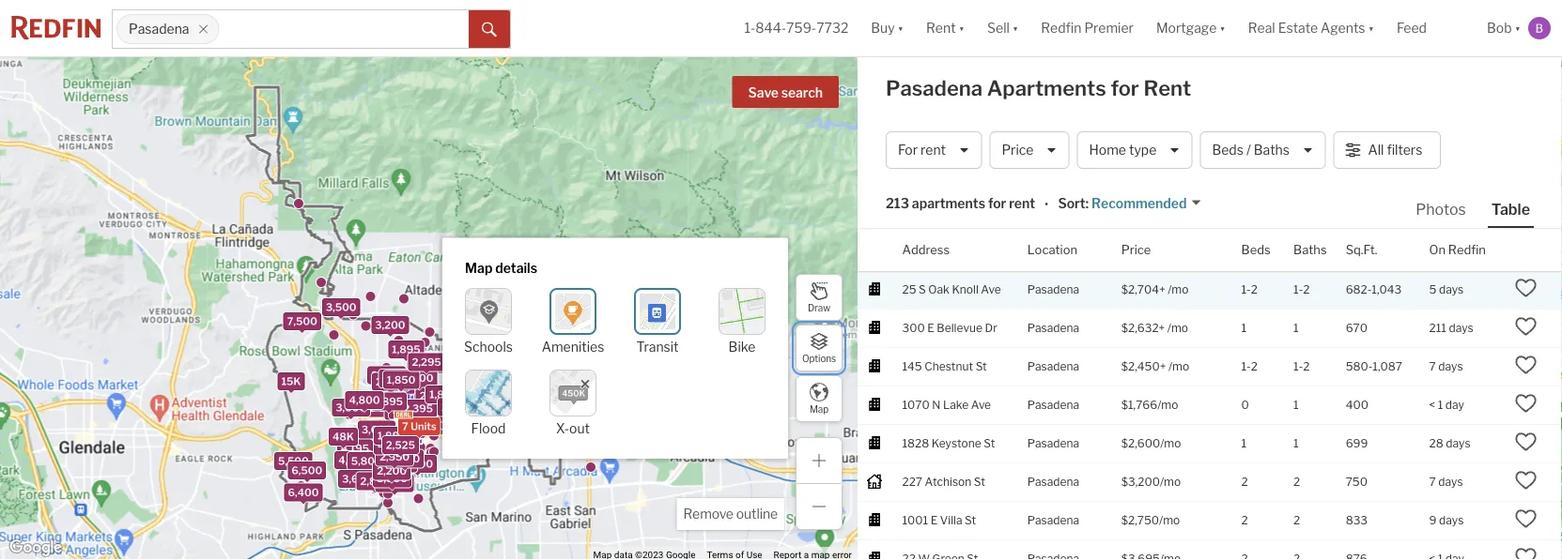Task type: locate. For each thing, give the bounding box(es) containing it.
2 vertical spatial favorite this home image
[[1515, 431, 1537, 454]]

rent down 'mortgage'
[[1144, 76, 1191, 101]]

rent right 'for'
[[921, 142, 946, 158]]

mortgage ▾ button
[[1156, 0, 1226, 56]]

844-
[[755, 20, 786, 36]]

2 ▾ from the left
[[959, 20, 965, 36]]

map left details
[[465, 260, 493, 276]]

beds left /
[[1212, 142, 1244, 158]]

for right apartments
[[988, 196, 1006, 212]]

1 favorite this home image from the top
[[1515, 315, 1537, 338]]

3,900 left 1,700
[[371, 370, 402, 382]]

0 vertical spatial price
[[1002, 142, 1034, 158]]

favorite this home image for 750
[[1515, 470, 1537, 492]]

5,500 down 2,525
[[402, 458, 433, 470]]

5,500 up 6,400
[[278, 456, 309, 468]]

1 vertical spatial baths
[[1294, 243, 1327, 257]]

real estate agents ▾ button
[[1237, 0, 1385, 56]]

favorite this home image for 580-1,087
[[1515, 354, 1537, 377]]

flood
[[471, 421, 506, 437]]

580-
[[1346, 360, 1373, 374]]

1 horizontal spatial map
[[810, 404, 829, 415]]

7 up 9
[[1429, 476, 1436, 490]]

$2,704+
[[1121, 283, 1165, 297]]

4 favorite this home image from the top
[[1515, 508, 1537, 531]]

7 for 227 atchison st
[[1429, 476, 1436, 490]]

lake
[[943, 399, 969, 412]]

2 favorite this home image from the top
[[1515, 393, 1537, 415]]

for
[[1111, 76, 1139, 101], [988, 196, 1006, 212]]

▾ right agents
[[1368, 20, 1374, 36]]

days for 580-1,087
[[1438, 360, 1463, 374]]

1-844-759-7732 link
[[744, 20, 849, 36]]

ave right lake
[[971, 399, 991, 412]]

1 horizontal spatial rent
[[1009, 196, 1035, 212]]

5 favorite this home image from the top
[[1515, 547, 1537, 561]]

units up 1,700
[[420, 358, 445, 371]]

/mo right the $2,704+
[[1168, 283, 1189, 297]]

st for 1828 keystone st
[[984, 437, 995, 451]]

0 horizontal spatial 3,600
[[336, 402, 366, 414]]

on redfin button
[[1429, 229, 1486, 271]]

1 horizontal spatial baths
[[1294, 243, 1327, 257]]

▾ right 'mortgage'
[[1220, 20, 1226, 36]]

favorite this home image down 'table' button
[[1515, 277, 1537, 300]]

0 horizontal spatial 3,500
[[326, 302, 356, 314]]

e right 300
[[927, 322, 934, 335]]

rent inside 213 apartments for rent •
[[1009, 196, 1035, 212]]

3,695
[[361, 424, 392, 436]]

for up home type
[[1111, 76, 1139, 101]]

3,200
[[375, 320, 405, 332]]

0 horizontal spatial redfin
[[1041, 20, 1082, 36]]

pasadena left $3,200
[[1027, 476, 1079, 490]]

2,395
[[403, 403, 433, 415]]

remove outline button
[[677, 499, 784, 531]]

1 horizontal spatial 5,500
[[402, 458, 433, 470]]

/mo for $2,704+ /mo
[[1168, 283, 1189, 297]]

/mo right $2,632+
[[1167, 322, 1188, 335]]

baths button
[[1294, 229, 1327, 271]]

st right atchison
[[974, 476, 985, 490]]

/mo right $2,450+
[[1168, 360, 1189, 374]]

/mo up $3,200 /mo
[[1160, 437, 1181, 451]]

7 down 2,700
[[402, 421, 408, 433]]

1 horizontal spatial for
[[1111, 76, 1139, 101]]

:
[[1086, 196, 1089, 212]]

rent right buy ▾
[[926, 20, 956, 36]]

3,500
[[326, 302, 356, 314], [389, 453, 420, 465]]

2,600 right 7 units
[[466, 426, 497, 438]]

1070
[[902, 399, 930, 412]]

favorite this home image for < 1 day
[[1515, 393, 1537, 415]]

/mo down $2,600 /mo
[[1160, 476, 1181, 490]]

0 vertical spatial baths
[[1254, 142, 1290, 158]]

1,895 up 2,295
[[392, 344, 420, 356]]

redfin right on
[[1448, 243, 1486, 257]]

1 horizontal spatial price button
[[1121, 229, 1151, 271]]

7 days
[[1429, 360, 1463, 374], [1429, 476, 1463, 490]]

bob ▾
[[1487, 20, 1521, 36]]

baths right /
[[1254, 142, 1290, 158]]

< 1 day
[[1429, 399, 1464, 412]]

redfin left the premier
[[1041, 20, 1082, 36]]

$2,750
[[1121, 514, 1159, 528]]

pasadena right dr
[[1027, 322, 1079, 335]]

all filters button
[[1333, 132, 1441, 169]]

None search field
[[219, 10, 469, 48]]

▾ inside dropdown button
[[1368, 20, 1374, 36]]

pasadena
[[129, 21, 189, 37], [886, 76, 983, 101], [1027, 283, 1079, 297], [1027, 322, 1079, 335], [1027, 360, 1079, 374], [1027, 399, 1079, 412], [1027, 437, 1079, 451], [1027, 476, 1079, 490], [1027, 514, 1079, 528]]

0 vertical spatial 2 units
[[411, 358, 445, 371]]

2
[[1251, 283, 1258, 297], [1303, 283, 1310, 297], [411, 358, 417, 371], [1251, 360, 1258, 374], [1303, 360, 1310, 374], [378, 446, 384, 459], [1241, 476, 1248, 490], [1294, 476, 1300, 490], [1241, 514, 1248, 528], [1294, 514, 1300, 528]]

0 vertical spatial map
[[465, 260, 493, 276]]

1 horizontal spatial 3,500
[[389, 453, 420, 465]]

0 vertical spatial e
[[927, 322, 934, 335]]

bellevue
[[937, 322, 982, 335]]

2 units up 1,700
[[411, 358, 445, 371]]

145
[[902, 360, 922, 374]]

location
[[1027, 243, 1077, 257]]

keystone
[[932, 437, 981, 451]]

7 days up 9 days
[[1429, 476, 1463, 490]]

days right 28
[[1446, 437, 1471, 451]]

1 horizontal spatial redfin
[[1448, 243, 1486, 257]]

1
[[1241, 322, 1247, 335], [1294, 322, 1299, 335], [1294, 399, 1299, 412], [1438, 399, 1443, 412], [1241, 437, 1247, 451], [1294, 437, 1299, 451]]

type
[[1129, 142, 1157, 158]]

days right 211
[[1449, 322, 1474, 335]]

1,895 down 2,095
[[375, 396, 403, 408]]

2,990
[[560, 430, 591, 442]]

/mo down $3,200 /mo
[[1159, 514, 1180, 528]]

0 vertical spatial 3,900
[[371, 370, 402, 382]]

days down the 211 days
[[1438, 360, 1463, 374]]

6,500
[[291, 465, 322, 477]]

1 up 0
[[1241, 322, 1247, 335]]

atchison
[[925, 476, 971, 490]]

favorite this home image
[[1515, 277, 1537, 300], [1515, 393, 1537, 415], [1515, 431, 1537, 454]]

feed button
[[1385, 0, 1476, 56]]

1001
[[902, 514, 928, 528]]

4,050
[[338, 454, 369, 467]]

1 vertical spatial for
[[988, 196, 1006, 212]]

ave
[[981, 283, 1001, 297], [971, 399, 991, 412]]

villa
[[940, 514, 962, 528]]

schools button
[[464, 288, 513, 355]]

7 days up < 1 day
[[1429, 360, 1463, 374]]

sell ▾ button
[[987, 0, 1019, 56]]

ave right knoll
[[981, 283, 1001, 297]]

outline
[[736, 507, 778, 523]]

0 horizontal spatial price
[[1002, 142, 1034, 158]]

759-
[[786, 20, 816, 36]]

map for map
[[810, 404, 829, 415]]

0 horizontal spatial for
[[988, 196, 1006, 212]]

3,900
[[371, 370, 402, 382], [377, 473, 408, 485]]

days right 9
[[1439, 514, 1464, 528]]

favorite this home image for 5 days
[[1515, 277, 1537, 300]]

8 units
[[369, 403, 404, 415]]

0 vertical spatial rent
[[926, 20, 956, 36]]

1,895
[[392, 344, 420, 356], [429, 389, 458, 401], [375, 396, 403, 408]]

3 favorite this home image from the top
[[1515, 470, 1537, 492]]

price inside 'button'
[[1002, 142, 1034, 158]]

favorite this home image for 28 days
[[1515, 431, 1537, 454]]

0 vertical spatial for
[[1111, 76, 1139, 101]]

price up the $2,704+
[[1121, 243, 1151, 257]]

<
[[1429, 399, 1435, 412]]

1 vertical spatial 3,600
[[379, 478, 410, 490]]

st right keystone
[[984, 437, 995, 451]]

1 down 0
[[1241, 437, 1247, 451]]

beds / baths
[[1212, 142, 1290, 158]]

1 vertical spatial 7
[[402, 421, 408, 433]]

1-2
[[1241, 283, 1258, 297], [1294, 283, 1310, 297], [1241, 360, 1258, 374], [1294, 360, 1310, 374]]

5
[[1429, 283, 1437, 297]]

0 vertical spatial 7
[[1429, 360, 1436, 374]]

units
[[420, 358, 445, 371], [378, 403, 404, 415], [411, 421, 436, 433], [387, 446, 413, 459]]

map details
[[465, 260, 537, 276]]

map region
[[0, 0, 929, 561]]

1 vertical spatial 7 days
[[1429, 476, 1463, 490]]

1 7 days from the top
[[1429, 360, 1463, 374]]

pasadena for 227 atchison st
[[1027, 476, 1079, 490]]

1 right 0
[[1294, 399, 1299, 412]]

price button up the $2,704+
[[1121, 229, 1151, 271]]

for inside 213 apartments for rent •
[[988, 196, 1006, 212]]

sq.ft. button
[[1346, 229, 1377, 271]]

/mo down $2,450+ /mo
[[1157, 399, 1178, 412]]

2,600 right "flood" button
[[512, 401, 543, 413]]

table
[[1491, 200, 1530, 218]]

1 favorite this home image from the top
[[1515, 277, 1537, 300]]

pasadena left $2,600
[[1027, 437, 1079, 451]]

0 horizontal spatial 5,500
[[278, 456, 309, 468]]

2 vertical spatial 7
[[1429, 476, 1436, 490]]

5 ▾ from the left
[[1368, 20, 1374, 36]]

1 vertical spatial rent
[[1009, 196, 1035, 212]]

0 vertical spatial rent
[[921, 142, 946, 158]]

3,600 down 4,400
[[379, 478, 410, 490]]

apartments
[[912, 196, 985, 212]]

▾ right bob
[[1515, 20, 1521, 36]]

map down the options
[[810, 404, 829, 415]]

0 vertical spatial 7 days
[[1429, 360, 1463, 374]]

st for 145 chestnut st
[[976, 360, 987, 374]]

2,700
[[389, 405, 418, 417]]

0 horizontal spatial rent
[[921, 142, 946, 158]]

photos
[[1416, 200, 1466, 218]]

0 horizontal spatial rent
[[926, 20, 956, 36]]

price button up •
[[989, 132, 1069, 169]]

0 vertical spatial favorite this home image
[[1515, 277, 1537, 300]]

1 vertical spatial price button
[[1121, 229, 1151, 271]]

0 vertical spatial 3,500
[[326, 302, 356, 314]]

favorite this home image right day
[[1515, 393, 1537, 415]]

recommended button
[[1089, 195, 1202, 213]]

2,868
[[360, 476, 390, 488]]

pasadena left "remove pasadena" icon
[[129, 21, 189, 37]]

2 favorite this home image from the top
[[1515, 354, 1537, 377]]

details
[[495, 260, 537, 276]]

favorite this home image
[[1515, 315, 1537, 338], [1515, 354, 1537, 377], [1515, 470, 1537, 492], [1515, 508, 1537, 531], [1515, 547, 1537, 561]]

units right 8
[[378, 403, 404, 415]]

e for 300
[[927, 322, 934, 335]]

sort
[[1058, 196, 1086, 212]]

1828 keystone st
[[902, 437, 995, 451]]

dialog
[[442, 238, 788, 459]]

28 days
[[1429, 437, 1471, 451]]

/mo for $2,600 /mo
[[1160, 437, 1181, 451]]

2 units down 1,881
[[378, 446, 413, 459]]

3 favorite this home image from the top
[[1515, 431, 1537, 454]]

6 ▾ from the left
[[1515, 20, 1521, 36]]

4,850
[[494, 331, 524, 343]]

▾ right buy
[[898, 20, 904, 36]]

st right the chestnut
[[976, 360, 987, 374]]

submit search image
[[482, 22, 497, 37]]

1-
[[744, 20, 755, 36], [1241, 283, 1251, 297], [1294, 283, 1303, 297], [1241, 360, 1251, 374], [1294, 360, 1303, 374]]

map inside button
[[810, 404, 829, 415]]

1 vertical spatial beds
[[1241, 243, 1271, 257]]

favorite this home image right 28 days
[[1515, 431, 1537, 454]]

beds / baths button
[[1200, 132, 1326, 169]]

1- down beds button
[[1241, 283, 1251, 297]]

1 left "699"
[[1294, 437, 1299, 451]]

3 ▾ from the left
[[1012, 20, 1019, 36]]

days right 5
[[1439, 283, 1464, 297]]

2,200
[[377, 465, 407, 478]]

3,600 left 8
[[336, 402, 366, 414]]

days down 28 days
[[1438, 476, 1463, 490]]

1-2 down beds button
[[1241, 283, 1258, 297]]

sell ▾ button
[[976, 0, 1030, 56]]

▾ left "sell"
[[959, 20, 965, 36]]

mortgage
[[1156, 20, 1217, 36]]

0 vertical spatial price button
[[989, 132, 1069, 169]]

units down 1,881
[[387, 446, 413, 459]]

211
[[1429, 322, 1446, 335]]

1 vertical spatial ave
[[971, 399, 991, 412]]

rent ▾ button
[[926, 0, 965, 56]]

mortgage ▾ button
[[1145, 0, 1237, 56]]

3,900 down 4,400
[[377, 473, 408, 485]]

7
[[1429, 360, 1436, 374], [402, 421, 408, 433], [1429, 476, 1436, 490]]

st
[[976, 360, 987, 374], [984, 437, 995, 451], [974, 476, 985, 490], [965, 514, 976, 528]]

buy ▾ button
[[871, 0, 904, 56]]

pasadena left $2,750
[[1027, 514, 1079, 528]]

beds left baths button
[[1241, 243, 1271, 257]]

227 atchison st
[[902, 476, 985, 490]]

e left villa
[[931, 514, 938, 528]]

days for 833
[[1439, 514, 1464, 528]]

25 s oak knoll ave
[[902, 283, 1001, 297]]

0 horizontal spatial map
[[465, 260, 493, 276]]

days for 682-1,043
[[1439, 283, 1464, 297]]

2 7 days from the top
[[1429, 476, 1463, 490]]

price
[[1002, 142, 1034, 158], [1121, 243, 1151, 257]]

▾ right "sell"
[[1012, 20, 1019, 36]]

transit button
[[634, 288, 681, 355]]

/mo for $2,632+ /mo
[[1167, 322, 1188, 335]]

0 horizontal spatial price button
[[989, 132, 1069, 169]]

beds inside button
[[1212, 142, 1244, 158]]

price button
[[989, 132, 1069, 169], [1121, 229, 1151, 271]]

7 up <
[[1429, 360, 1436, 374]]

days for 699
[[1446, 437, 1471, 451]]

e
[[927, 322, 934, 335], [931, 514, 938, 528]]

1 vertical spatial redfin
[[1448, 243, 1486, 257]]

0 horizontal spatial baths
[[1254, 142, 1290, 158]]

pasadena for 1828 keystone st
[[1027, 437, 1079, 451]]

price down the pasadena apartments for rent
[[1002, 142, 1034, 158]]

pasadena left $1,766
[[1027, 399, 1079, 412]]

$2,632+
[[1121, 322, 1165, 335]]

4,800
[[349, 395, 380, 407]]

/mo for $2,450+ /mo
[[1168, 360, 1189, 374]]

1-2 left 580-
[[1294, 360, 1310, 374]]

1 ▾ from the left
[[898, 20, 904, 36]]

pasadena down location button
[[1027, 283, 1079, 297]]

beds for beds / baths
[[1212, 142, 1244, 158]]

1 horizontal spatial rent
[[1144, 76, 1191, 101]]

0 vertical spatial redfin
[[1041, 20, 1082, 36]]

remove pasadena image
[[198, 23, 209, 35]]

▾ for bob ▾
[[1515, 20, 1521, 36]]

pasadena left $2,450+
[[1027, 360, 1079, 374]]

rent left •
[[1009, 196, 1035, 212]]

1 vertical spatial map
[[810, 404, 829, 415]]

4 ▾ from the left
[[1220, 20, 1226, 36]]

0 vertical spatial beds
[[1212, 142, 1244, 158]]

1 vertical spatial e
[[931, 514, 938, 528]]

▾ for mortgage ▾
[[1220, 20, 1226, 36]]

1 horizontal spatial price
[[1121, 243, 1151, 257]]

0 vertical spatial 3,600
[[336, 402, 366, 414]]

1,895 up 2,395
[[429, 389, 458, 401]]

1 vertical spatial favorite this home image
[[1515, 393, 1537, 415]]

baths left sq.ft.
[[1294, 243, 1327, 257]]



Task type: describe. For each thing, give the bounding box(es) containing it.
rent ▾
[[926, 20, 965, 36]]

e for 1001
[[931, 514, 938, 528]]

$2,750 /mo
[[1121, 514, 1180, 528]]

schools
[[464, 339, 513, 355]]

4,195
[[341, 443, 369, 455]]

bike button
[[719, 288, 766, 355]]

for rent
[[898, 142, 946, 158]]

remove outline
[[683, 507, 778, 523]]

sell
[[987, 20, 1010, 36]]

7 days for 750
[[1429, 476, 1463, 490]]

real
[[1248, 20, 1275, 36]]

1070 n lake ave
[[902, 399, 991, 412]]

▾ for buy ▾
[[898, 20, 904, 36]]

4,400
[[383, 458, 413, 470]]

bike
[[729, 339, 756, 355]]

google image
[[5, 536, 67, 561]]

save search
[[748, 85, 823, 101]]

days for 750
[[1438, 476, 1463, 490]]

48k
[[332, 431, 354, 443]]

estate
[[1278, 20, 1318, 36]]

1 vertical spatial rent
[[1144, 76, 1191, 101]]

$2,704+ /mo
[[1121, 283, 1189, 297]]

1,850
[[387, 374, 416, 386]]

1 right <
[[1438, 399, 1443, 412]]

/mo for $3,200 /mo
[[1160, 476, 1181, 490]]

2,095
[[376, 376, 406, 388]]

buy ▾ button
[[860, 0, 915, 56]]

days for 670
[[1449, 322, 1474, 335]]

1- left 759-
[[744, 20, 755, 36]]

for for apartments
[[988, 196, 1006, 212]]

▾ for rent ▾
[[959, 20, 965, 36]]

1 vertical spatial 2 units
[[378, 446, 413, 459]]

213
[[886, 196, 909, 212]]

$2,450+ /mo
[[1121, 360, 1189, 374]]

$2,600
[[1121, 437, 1160, 451]]

1 horizontal spatial 3,600
[[379, 478, 410, 490]]

st right villa
[[965, 514, 976, 528]]

baths inside button
[[1254, 142, 1290, 158]]

chestnut
[[924, 360, 973, 374]]

7 inside the map region
[[402, 421, 408, 433]]

580-1,087
[[1346, 360, 1402, 374]]

dr
[[985, 322, 997, 335]]

213 apartments for rent •
[[886, 196, 1049, 213]]

apartments
[[987, 76, 1106, 101]]

7732
[[816, 20, 849, 36]]

1-844-759-7732
[[744, 20, 849, 36]]

home type button
[[1077, 132, 1192, 169]]

rent inside button
[[921, 142, 946, 158]]

1 vertical spatial 3,900
[[377, 473, 408, 485]]

st for 227 atchison st
[[974, 476, 985, 490]]

pasadena for 300 e bellevue dr
[[1027, 322, 1079, 335]]

transit
[[636, 339, 679, 355]]

1 vertical spatial price
[[1121, 243, 1151, 257]]

7 for 145 chestnut st
[[1429, 360, 1436, 374]]

sell ▾
[[987, 20, 1019, 36]]

save
[[748, 85, 779, 101]]

7 days for 580-1,087
[[1429, 360, 1463, 374]]

2,600 up flood
[[441, 402, 472, 414]]

9 days
[[1429, 514, 1464, 528]]

6,400
[[288, 487, 319, 499]]

1,700
[[405, 372, 433, 385]]

/mo for $1,766 /mo
[[1157, 399, 1178, 412]]

draw
[[808, 303, 830, 314]]

pasadena for 1001 e villa st
[[1027, 514, 1079, 528]]

/mo for $2,750 /mo
[[1159, 514, 1180, 528]]

300
[[902, 322, 925, 335]]

user photo image
[[1528, 17, 1551, 39]]

recommended
[[1092, 196, 1187, 212]]

sort :
[[1058, 196, 1089, 212]]

buy
[[871, 20, 895, 36]]

1828
[[902, 437, 929, 451]]

5,700
[[486, 365, 516, 377]]

2,550
[[380, 451, 410, 463]]

favorite this home image for 670
[[1515, 315, 1537, 338]]

amenities
[[542, 339, 604, 355]]

1- down baths button
[[1294, 283, 1303, 297]]

mortgage ▾
[[1156, 20, 1226, 36]]

pasadena for 1070 n lake ave
[[1027, 399, 1079, 412]]

0
[[1241, 399, 1249, 412]]

1-2 down baths button
[[1294, 283, 1310, 297]]

2,525
[[386, 440, 415, 452]]

$1,766
[[1121, 399, 1157, 412]]

1 vertical spatial 3,500
[[389, 453, 420, 465]]

1,043
[[1372, 283, 1402, 297]]

1- up 0
[[1241, 360, 1251, 374]]

favorite this home image for 833
[[1515, 508, 1537, 531]]

682-1,043
[[1346, 283, 1402, 297]]

search
[[781, 85, 823, 101]]

1- left 580-
[[1294, 360, 1303, 374]]

4,170
[[378, 440, 406, 452]]

28
[[1429, 437, 1443, 451]]

1-2 up 0
[[1241, 360, 1258, 374]]

$2,450+
[[1121, 360, 1166, 374]]

beds button
[[1241, 229, 1271, 271]]

feed
[[1397, 20, 1427, 36]]

flood button
[[465, 370, 512, 437]]

1 left 670
[[1294, 322, 1299, 335]]

sq.ft.
[[1346, 243, 1377, 257]]

pasadena apartments for rent
[[886, 76, 1191, 101]]

draw button
[[796, 274, 843, 321]]

pasadena for 145 chestnut st
[[1027, 360, 1079, 374]]

map button
[[796, 376, 843, 423]]

map for map details
[[465, 260, 493, 276]]

$3,200
[[1121, 476, 1160, 490]]

rent inside dropdown button
[[926, 20, 956, 36]]

knoll
[[952, 283, 979, 297]]

x-out
[[556, 421, 590, 437]]

750
[[1346, 476, 1368, 490]]

▾ for sell ▾
[[1012, 20, 1019, 36]]

location button
[[1027, 229, 1077, 271]]

photos button
[[1412, 199, 1488, 226]]

for for apartments
[[1111, 76, 1139, 101]]

2,750
[[420, 391, 449, 403]]

7,500
[[287, 316, 317, 328]]

dialog containing map details
[[442, 238, 788, 459]]

redfin premier button
[[1030, 0, 1145, 56]]

2,400
[[392, 405, 423, 417]]

pasadena for 25 s oak knoll ave
[[1027, 283, 1079, 297]]

pasadena down rent ▾ button
[[886, 76, 983, 101]]

0 vertical spatial ave
[[981, 283, 1001, 297]]

options
[[802, 353, 836, 365]]

units down 2,395
[[411, 421, 436, 433]]

9
[[1429, 514, 1437, 528]]

all
[[1368, 142, 1384, 158]]

•
[[1045, 197, 1049, 213]]

beds for beds
[[1241, 243, 1271, 257]]

1,087
[[1373, 360, 1402, 374]]



Task type: vqa. For each thing, say whether or not it's contained in the screenshot.
In
no



